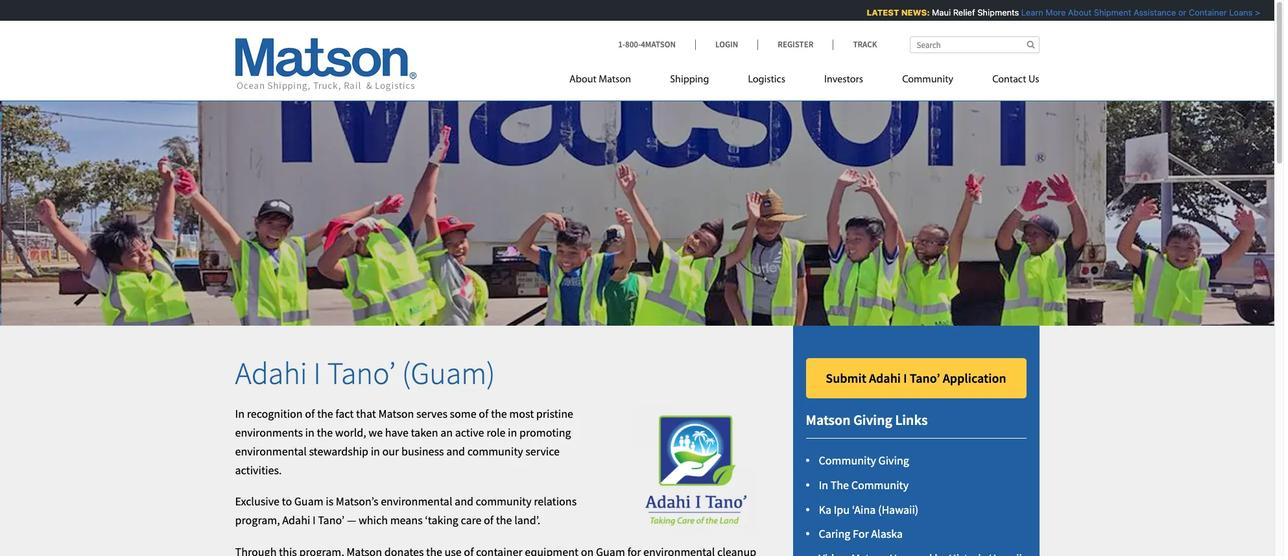 Task type: describe. For each thing, give the bounding box(es) containing it.
to
[[282, 494, 292, 509]]

serves
[[417, 406, 448, 421]]

latest news: maui relief shipments learn more about shipment assistance or container loans >
[[861, 7, 1255, 18]]

more
[[1040, 7, 1060, 18]]

in recognition of the fact that matson serves some of the most pristine environments in the world, we have taken an active role in promoting environmental stewardship in our business and community service activities.
[[235, 406, 574, 477]]

community link
[[883, 68, 973, 95]]

adahi  i tano' (guam)
[[235, 353, 496, 392]]

environmental inside exclusive to guam is matson's environmental and community relations program, adahi i tano' — which means 'taking care of the land'.
[[381, 494, 453, 509]]

loans
[[1224, 7, 1247, 18]]

submit
[[826, 370, 867, 386]]

'aina
[[853, 502, 876, 517]]

shipment
[[1089, 7, 1126, 18]]

matson inside section
[[806, 411, 851, 429]]

ka ipu 'aina (hawaii) link
[[819, 502, 919, 517]]

community inside exclusive to guam is matson's environmental and community relations program, adahi i tano' — which means 'taking care of the land'.
[[476, 494, 532, 509]]

caring for alaska link
[[819, 527, 903, 541]]

service
[[526, 444, 560, 459]]

submit adahi i tano' application link
[[806, 358, 1027, 398]]

latest
[[861, 7, 894, 18]]

contact us
[[993, 75, 1040, 85]]

or
[[1173, 7, 1181, 18]]

Search search field
[[910, 36, 1040, 53]]

learn more about shipment assistance or container loans > link
[[1016, 7, 1255, 18]]

2 horizontal spatial in
[[508, 425, 517, 440]]

matson inside in recognition of the fact that matson serves some of the most pristine environments in the world, we have taken an active role in promoting environmental stewardship in our business and community service activities.
[[379, 406, 414, 421]]

register
[[778, 39, 814, 50]]

exclusive
[[235, 494, 280, 509]]

role
[[487, 425, 506, 440]]

adahi up 'recognition'
[[235, 353, 307, 392]]

caring for alaska
[[819, 527, 903, 541]]

that
[[356, 406, 376, 421]]

'taking
[[425, 513, 459, 528]]

about matson link
[[570, 68, 651, 95]]

in the community link
[[819, 478, 909, 492]]

the up role
[[491, 406, 507, 421]]

(hawaii)
[[879, 502, 919, 517]]

links
[[896, 411, 928, 429]]

adahi inside exclusive to guam is matson's environmental and community relations program, adahi i tano' — which means 'taking care of the land'.
[[282, 513, 310, 528]]

logistics
[[748, 75, 786, 85]]

adahi i tano logo with hand holding land and people image
[[630, 405, 761, 536]]

track
[[854, 39, 878, 50]]

is
[[326, 494, 334, 509]]

assistance
[[1128, 7, 1171, 18]]

world,
[[335, 425, 366, 440]]

1 horizontal spatial in
[[371, 444, 380, 459]]

ka
[[819, 502, 832, 517]]

guam
[[294, 494, 324, 509]]

community inside in recognition of the fact that matson serves some of the most pristine environments in the world, we have taken an active role in promoting environmental stewardship in our business and community service activities.
[[468, 444, 523, 459]]

for
[[853, 527, 869, 541]]

investors
[[825, 75, 864, 85]]

an
[[441, 425, 453, 440]]

exclusive to guam is matson's environmental and community relations program, adahi i tano' — which means 'taking care of the land'.
[[235, 494, 577, 528]]

recognition
[[247, 406, 303, 421]]

matson inside top menu navigation
[[599, 75, 631, 85]]

application
[[943, 370, 1007, 386]]

we
[[369, 425, 383, 440]]

blue matson logo with ocean, shipping, truck, rail and logistics written beneath it. image
[[235, 38, 417, 92]]

matson's
[[336, 494, 379, 509]]

about inside top menu navigation
[[570, 75, 597, 85]]

community giving
[[819, 453, 910, 468]]

(guam)
[[402, 353, 496, 392]]

about matson
[[570, 75, 631, 85]]

giving for matson
[[854, 411, 893, 429]]

learn
[[1016, 7, 1038, 18]]

1-800-4matson
[[619, 39, 676, 50]]

giving for community
[[879, 453, 910, 468]]

800-
[[626, 39, 641, 50]]

business
[[402, 444, 444, 459]]

2 vertical spatial community
[[852, 478, 909, 492]]

community for community
[[903, 75, 954, 85]]

community giving link
[[819, 453, 910, 468]]

investors link
[[805, 68, 883, 95]]

the
[[831, 478, 849, 492]]

in for in the community
[[819, 478, 829, 492]]

pristine
[[537, 406, 574, 421]]

land'.
[[515, 513, 541, 528]]



Task type: vqa. For each thing, say whether or not it's contained in the screenshot.
Of inside the "Exclusive To Guam Is Matson'S Environmental And Community Relations Program, Adahi I Tano' — Which Means 'Taking Care Of The Land'."
yes



Task type: locate. For each thing, give the bounding box(es) containing it.
matson giving links section
[[777, 326, 1056, 556]]

in right role
[[508, 425, 517, 440]]

0 horizontal spatial environmental
[[235, 444, 307, 459]]

contact
[[993, 75, 1027, 85]]

maui
[[926, 7, 945, 18]]

matson
[[599, 75, 631, 85], [379, 406, 414, 421], [806, 411, 851, 429]]

tano' inside matson giving links section
[[910, 370, 941, 386]]

0 horizontal spatial matson
[[379, 406, 414, 421]]

2 horizontal spatial matson
[[806, 411, 851, 429]]

i inside the submit adahi i tano' application link
[[904, 370, 908, 386]]

and inside exclusive to guam is matson's environmental and community relations program, adahi i tano' — which means 'taking care of the land'.
[[455, 494, 474, 509]]

container
[[1183, 7, 1222, 18]]

relief
[[948, 7, 970, 18]]

0 horizontal spatial in
[[235, 406, 245, 421]]

in
[[305, 425, 315, 440], [508, 425, 517, 440], [371, 444, 380, 459]]

0 vertical spatial giving
[[854, 411, 893, 429]]

None search field
[[910, 36, 1040, 53]]

shipping link
[[651, 68, 729, 95]]

register link
[[758, 39, 833, 50]]

environmental
[[235, 444, 307, 459], [381, 494, 453, 509]]

active
[[455, 425, 484, 440]]

giving up in the community link
[[879, 453, 910, 468]]

most
[[510, 406, 534, 421]]

1 vertical spatial community
[[819, 453, 877, 468]]

top menu navigation
[[570, 68, 1040, 95]]

the left the fact
[[317, 406, 333, 421]]

1 vertical spatial community
[[476, 494, 532, 509]]

us
[[1029, 75, 1040, 85]]

of right care
[[484, 513, 494, 528]]

about
[[1063, 7, 1086, 18], [570, 75, 597, 85]]

community up the
[[819, 453, 877, 468]]

the
[[317, 406, 333, 421], [491, 406, 507, 421], [317, 425, 333, 440], [496, 513, 512, 528]]

stewardship
[[309, 444, 369, 459]]

activities.
[[235, 462, 282, 477]]

news:
[[896, 7, 924, 18]]

of
[[305, 406, 315, 421], [479, 406, 489, 421], [484, 513, 494, 528]]

community
[[903, 75, 954, 85], [819, 453, 877, 468], [852, 478, 909, 492]]

environmental down the environments
[[235, 444, 307, 459]]

0 vertical spatial about
[[1063, 7, 1086, 18]]

environmental up means
[[381, 494, 453, 509]]

in for in recognition of the fact that matson serves some of the most pristine environments in the world, we have taken an active role in promoting environmental stewardship in our business and community service activities.
[[235, 406, 245, 421]]

tano' inside exclusive to guam is matson's environmental and community relations program, adahi i tano' — which means 'taking care of the land'.
[[318, 513, 345, 528]]

of left the fact
[[305, 406, 315, 421]]

logistics link
[[729, 68, 805, 95]]

tano' up links
[[910, 370, 941, 386]]

track link
[[833, 39, 878, 50]]

adahi
[[235, 353, 307, 392], [870, 370, 901, 386], [282, 513, 310, 528]]

search image
[[1028, 40, 1035, 49]]

1 vertical spatial environmental
[[381, 494, 453, 509]]

and down an
[[447, 444, 465, 459]]

community down search search field
[[903, 75, 954, 85]]

matson down 1- on the top left of the page
[[599, 75, 631, 85]]

of inside exclusive to guam is matson's environmental and community relations program, adahi i tano' — which means 'taking care of the land'.
[[484, 513, 494, 528]]

0 vertical spatial community
[[903, 75, 954, 85]]

0 vertical spatial and
[[447, 444, 465, 459]]

promoting
[[520, 425, 571, 440]]

login
[[716, 39, 739, 50]]

kids in yellow adahi i tano' vests jump with smiles and hands in the air in front of a matson container. image
[[0, 80, 1275, 326]]

in left "our"
[[371, 444, 380, 459]]

adahi right the 'submit'
[[870, 370, 901, 386]]

1 horizontal spatial matson
[[599, 75, 631, 85]]

1 vertical spatial in
[[819, 478, 829, 492]]

and up care
[[455, 494, 474, 509]]

program,
[[235, 513, 280, 528]]

in
[[235, 406, 245, 421], [819, 478, 829, 492]]

in up the environments
[[235, 406, 245, 421]]

care
[[461, 513, 482, 528]]

some
[[450, 406, 477, 421]]

0 vertical spatial in
[[235, 406, 245, 421]]

alaska
[[872, 527, 903, 541]]

taken
[[411, 425, 438, 440]]

1 horizontal spatial in
[[819, 478, 829, 492]]

shipments
[[972, 7, 1014, 18]]

1 horizontal spatial environmental
[[381, 494, 453, 509]]

giving
[[854, 411, 893, 429], [879, 453, 910, 468]]

tano'
[[327, 353, 396, 392], [910, 370, 941, 386], [318, 513, 345, 528]]

have
[[385, 425, 409, 440]]

and
[[447, 444, 465, 459], [455, 494, 474, 509]]

of right "some"
[[479, 406, 489, 421]]

0 vertical spatial environmental
[[235, 444, 307, 459]]

in inside in recognition of the fact that matson serves some of the most pristine environments in the world, we have taken an active role in promoting environmental stewardship in our business and community service activities.
[[235, 406, 245, 421]]

0 vertical spatial community
[[468, 444, 523, 459]]

matson giving links
[[806, 411, 928, 429]]

1 vertical spatial giving
[[879, 453, 910, 468]]

which
[[359, 513, 388, 528]]

adahi inside matson giving links section
[[870, 370, 901, 386]]

>
[[1250, 7, 1255, 18]]

1-
[[619, 39, 626, 50]]

tano' down is
[[318, 513, 345, 528]]

shipping
[[670, 75, 710, 85]]

login link
[[696, 39, 758, 50]]

relations
[[534, 494, 577, 509]]

1-800-4matson link
[[619, 39, 696, 50]]

adahi down to at bottom left
[[282, 513, 310, 528]]

community
[[468, 444, 523, 459], [476, 494, 532, 509]]

community up 'land'.'
[[476, 494, 532, 509]]

giving left links
[[854, 411, 893, 429]]

and inside in recognition of the fact that matson serves some of the most pristine environments in the world, we have taken an active role in promoting environmental stewardship in our business and community service activities.
[[447, 444, 465, 459]]

submit adahi i tano' application
[[826, 370, 1007, 386]]

in left the
[[819, 478, 829, 492]]

the up stewardship
[[317, 425, 333, 440]]

matson up have
[[379, 406, 414, 421]]

community down role
[[468, 444, 523, 459]]

in inside section
[[819, 478, 829, 492]]

matson down the 'submit'
[[806, 411, 851, 429]]

the left 'land'.'
[[496, 513, 512, 528]]

caring
[[819, 527, 851, 541]]

our
[[383, 444, 399, 459]]

environmental inside in recognition of the fact that matson serves some of the most pristine environments in the world, we have taken an active role in promoting environmental stewardship in our business and community service activities.
[[235, 444, 307, 459]]

fact
[[336, 406, 354, 421]]

0 horizontal spatial in
[[305, 425, 315, 440]]

in up stewardship
[[305, 425, 315, 440]]

tano' up that
[[327, 353, 396, 392]]

community for community giving
[[819, 453, 877, 468]]

in the community
[[819, 478, 909, 492]]

environments
[[235, 425, 303, 440]]

the inside exclusive to guam is matson's environmental and community relations program, adahi i tano' — which means 'taking care of the land'.
[[496, 513, 512, 528]]

—
[[347, 513, 356, 528]]

contact us link
[[973, 68, 1040, 95]]

1 horizontal spatial about
[[1063, 7, 1086, 18]]

4matson
[[641, 39, 676, 50]]

i inside exclusive to guam is matson's environmental and community relations program, adahi i tano' — which means 'taking care of the land'.
[[313, 513, 316, 528]]

community inside top menu navigation
[[903, 75, 954, 85]]

1 vertical spatial about
[[570, 75, 597, 85]]

i
[[314, 353, 321, 392], [904, 370, 908, 386], [313, 513, 316, 528]]

ipu
[[834, 502, 850, 517]]

means
[[390, 513, 423, 528]]

0 horizontal spatial about
[[570, 75, 597, 85]]

1 vertical spatial and
[[455, 494, 474, 509]]

ka ipu 'aina (hawaii)
[[819, 502, 919, 517]]

community up ka ipu 'aina (hawaii) link
[[852, 478, 909, 492]]



